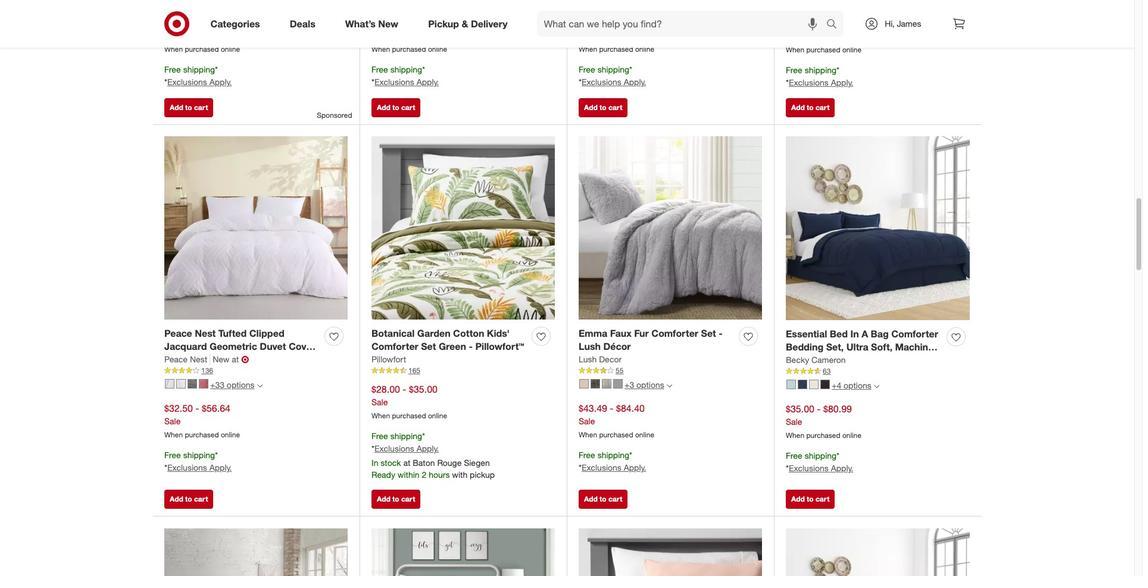 Task type: vqa. For each thing, say whether or not it's contained in the screenshot.
Delivery
yes



Task type: describe. For each thing, give the bounding box(es) containing it.
options for $56.64
[[227, 380, 255, 390]]

cameron inside essential bed in a bag comforter bedding set, ultra soft, machine washable - becky cameron (8 piece set)
[[870, 355, 911, 367]]

1 cameron from the left
[[812, 355, 846, 365]]

emma faux fur comforter set - lush décor
[[579, 327, 723, 353]]

set inside emma faux fur comforter set - lush décor
[[701, 327, 716, 339]]

exclusions apply. button down $32.50 - $56.64 sale when purchased online
[[167, 462, 232, 474]]

peace nest new at ¬
[[164, 354, 249, 366]]

garden
[[417, 327, 451, 339]]

becky cameron
[[786, 355, 846, 365]]

pickup & delivery link
[[418, 11, 523, 37]]

free inside free shipping * * exclusions apply. in stock at  baton rouge siegen ready within 2 hours with pickup
[[372, 431, 388, 441]]

online for $32.99 - $51.99
[[843, 45, 862, 54]]

comforter inside essential bed in a bag comforter bedding set, ultra soft, machine washable - becky cameron (8 piece set)
[[892, 328, 939, 340]]

james
[[897, 18, 922, 29]]

select
[[579, 31, 602, 41]]

on
[[627, 31, 637, 41]]

free for the exclusions apply. button under "$35.00 - $80.99 sale when purchased online" on the bottom right of page
[[786, 451, 803, 461]]

- for $48.44 - $81.59 sale when purchased online
[[196, 17, 199, 29]]

exclusions down $43.49 - $84.40 sale when purchased online
[[582, 463, 622, 473]]

exclusions down $48.44 - $81.59 sale when purchased online
[[167, 77, 207, 87]]

decor
[[599, 354, 622, 365]]

apply. down "$35.00 - $80.99 sale when purchased online" on the bottom right of page
[[831, 463, 854, 473]]

sale for $35.00 - $80.99
[[786, 417, 802, 427]]

deals
[[290, 18, 315, 30]]

when purchased online
[[372, 45, 447, 54]]

$62.89
[[372, 17, 400, 29]]

options for $80.99
[[844, 381, 872, 391]]

rouge
[[437, 458, 462, 468]]

$32.99
[[786, 18, 815, 29]]

+33 options
[[210, 380, 255, 390]]

white/square image
[[165, 379, 174, 389]]

peace nest tufted clipped jacquard geometric duvet cover & pillowcase set link
[[164, 327, 320, 366]]

set,
[[826, 341, 844, 353]]

shipping down $43.49 - $84.40 sale when purchased online
[[598, 450, 630, 460]]

emma faux fur comforter set - lush décor link
[[579, 327, 734, 354]]

all colors + 3 more colors image
[[667, 383, 672, 389]]

free shipping * * exclusions apply. down $32.50 - $56.64 sale when purchased online
[[164, 450, 232, 473]]

apply. down when purchased online
[[417, 77, 439, 87]]

set inside peace nest tufted clipped jacquard geometric duvet cover & pillowcase set
[[225, 354, 240, 366]]

purchased for $43.49 - $84.40
[[599, 431, 633, 440]]

peace for peace nest tufted clipped jacquard geometric duvet cover & pillowcase set
[[164, 327, 192, 339]]

$55.24
[[579, 17, 607, 29]]

ivory image
[[809, 380, 819, 389]]

sponsored
[[317, 110, 352, 119]]

soft,
[[871, 341, 893, 353]]

machine
[[895, 341, 934, 353]]

duvet
[[260, 341, 286, 353]]

shipping down "$35.00 - $80.99 sale when purchased online" on the bottom right of page
[[805, 451, 837, 461]]

- inside essential bed in a bag comforter bedding set, ultra soft, machine washable - becky cameron (8 piece set)
[[832, 355, 836, 367]]

jacquard
[[164, 341, 207, 353]]

lush decor link
[[579, 354, 622, 366]]

clipped
[[249, 327, 285, 339]]

63 link
[[786, 366, 970, 377]]

lush inside "lush decor" link
[[579, 354, 597, 365]]

lush decor
[[579, 354, 622, 365]]

+3 options button
[[574, 376, 678, 395]]

purchased down $62.89 - $142.99
[[392, 45, 426, 54]]

shipping down $32.99 - $51.99 sale when purchased online
[[805, 65, 837, 75]]

online for $43.49 - $84.40
[[635, 431, 655, 440]]

apply. down $32.99 - $51.99 sale when purchased online
[[831, 77, 854, 88]]

in inside essential bed in a bag comforter bedding set, ultra soft, machine washable - becky cameron (8 piece set)
[[851, 328, 859, 340]]

exclusions down "$35.00 - $80.99 sale when purchased online" on the bottom right of page
[[789, 463, 829, 473]]

exclusions down $32.99 - $51.99 sale when purchased online
[[789, 77, 829, 88]]

décor
[[604, 341, 631, 353]]

55
[[616, 366, 624, 375]]

- for $32.50 - $56.64 sale when purchased online
[[196, 403, 199, 415]]

search
[[821, 19, 850, 31]]

1 becky from the left
[[786, 355, 809, 365]]

165 link
[[372, 366, 555, 376]]

$35.00 inside $28.00 - $35.00 sale when purchased online
[[409, 384, 438, 396]]

$134.06
[[616, 17, 650, 29]]

- for $55.24 - $134.06 select items on sale when purchased online
[[610, 17, 614, 29]]

free shipping * * exclusions apply. down items
[[579, 64, 646, 87]]

within
[[398, 470, 420, 480]]

¬
[[241, 354, 249, 366]]

purchased for $35.00 - $80.99
[[807, 431, 841, 440]]

- for $35.00 - $80.99 sale when purchased online
[[817, 403, 821, 415]]

at inside free shipping * * exclusions apply. in stock at  baton rouge siegen ready within 2 hours with pickup
[[403, 458, 411, 468]]

+4
[[832, 381, 842, 391]]

comforter inside botanical garden cotton kids' comforter set green - pillowfort™
[[372, 341, 419, 353]]

emma
[[579, 327, 608, 339]]

$43.49 - $84.40 sale when purchased online
[[579, 403, 655, 440]]

purchased for $28.00 - $35.00
[[392, 412, 426, 421]]

online for $28.00 - $35.00
[[428, 412, 447, 421]]

kids'
[[487, 327, 510, 339]]

online for $48.44 - $81.59
[[221, 45, 240, 54]]

free for the exclusions apply. button below $32.50 - $56.64 sale when purchased online
[[164, 450, 181, 460]]

- inside botanical garden cotton kids' comforter set green - pillowfort™
[[469, 341, 473, 353]]

apply. inside free shipping * * exclusions apply. in stock at  baton rouge siegen ready within 2 hours with pickup
[[417, 444, 439, 454]]

exclusions down select
[[582, 77, 622, 87]]

online inside $55.24 - $134.06 select items on sale when purchased online
[[635, 45, 655, 54]]

sale for $32.50 - $56.64
[[164, 416, 181, 427]]

exclusions apply. button down "$35.00 - $80.99 sale when purchased online" on the bottom right of page
[[789, 463, 854, 475]]

in inside free shipping * * exclusions apply. in stock at  baton rouge siegen ready within 2 hours with pickup
[[372, 458, 378, 468]]

$84.40
[[616, 403, 645, 415]]

$142.99
[[409, 17, 443, 29]]

ivory image
[[602, 379, 612, 389]]

what's new link
[[335, 11, 413, 37]]

hours
[[429, 470, 450, 480]]

purchased for $48.44 - $81.59
[[185, 45, 219, 54]]

options for $84.40
[[637, 380, 664, 390]]

pillowcase
[[174, 354, 222, 366]]

free shipping * * exclusions apply. down $43.49 - $84.40 sale when purchased online
[[579, 450, 646, 473]]

piece
[[786, 369, 811, 381]]

cover
[[289, 341, 315, 353]]

dark gray/square image
[[188, 379, 197, 389]]

$28.00
[[372, 384, 400, 396]]

free shipping * * exclusions apply. in stock at  baton rouge siegen ready within 2 hours with pickup
[[372, 431, 495, 480]]

bed
[[830, 328, 848, 340]]

2
[[422, 470, 427, 480]]

botanical garden cotton kids' comforter set green - pillowfort™ link
[[372, 327, 527, 354]]

when for $28.00 - $35.00
[[372, 412, 390, 421]]

fur
[[634, 327, 649, 339]]

shipping down $32.50 - $56.64 sale when purchased online
[[183, 450, 215, 460]]

136 link
[[164, 366, 348, 376]]

becky cameron link
[[786, 354, 846, 366]]

- for $32.99 - $51.99 sale when purchased online
[[817, 18, 821, 29]]

set)
[[814, 369, 832, 381]]

with
[[452, 470, 468, 480]]

botanical
[[372, 327, 415, 339]]

$62.89 - $142.99
[[372, 17, 443, 29]]

$56.64
[[202, 403, 230, 415]]

purchased inside $55.24 - $134.06 select items on sale when purchased online
[[599, 45, 633, 54]]

tufted
[[218, 327, 247, 339]]

new inside peace nest new at ¬
[[213, 354, 230, 365]]

bag
[[871, 328, 889, 340]]

+3 options
[[625, 380, 664, 390]]

$43.49
[[579, 403, 607, 415]]



Task type: locate. For each thing, give the bounding box(es) containing it.
exclusions apply. button down $48.44 - $81.59 sale when purchased online
[[167, 76, 232, 88]]

bedding
[[786, 341, 824, 353]]

cameron
[[812, 355, 846, 365], [870, 355, 911, 367]]

when inside $28.00 - $35.00 sale when purchased online
[[372, 412, 390, 421]]

peace nest tufted clipped jacquard geometric duvet cover & pillowcase set image
[[164, 136, 348, 320], [164, 136, 348, 320]]

55 link
[[579, 366, 762, 376]]

geometric
[[210, 341, 257, 353]]

options
[[227, 380, 255, 390], [637, 380, 664, 390], [844, 381, 872, 391]]

online down search button
[[843, 45, 862, 54]]

- inside $48.44 - $81.59 sale when purchased online
[[196, 17, 199, 29]]

online for $35.00 - $80.99
[[843, 431, 862, 440]]

purchased inside "$35.00 - $80.99 sale when purchased online"
[[807, 431, 841, 440]]

baton
[[413, 458, 435, 468]]

0 vertical spatial nest
[[195, 327, 216, 339]]

What can we help you find? suggestions appear below search field
[[537, 11, 830, 37]]

new right what's
[[378, 18, 399, 30]]

exclusions apply. button down $43.49 - $84.40 sale when purchased online
[[582, 462, 646, 474]]

when down what's new link
[[372, 45, 390, 54]]

$48.44
[[164, 17, 193, 29]]

0 horizontal spatial $35.00
[[409, 384, 438, 396]]

online down $80.99
[[843, 431, 862, 440]]

hi, james
[[885, 18, 922, 29]]

online down "$56.64"
[[221, 431, 240, 440]]

ready
[[372, 470, 395, 480]]

peace inside peace nest tufted clipped jacquard geometric duvet cover & pillowcase set
[[164, 327, 192, 339]]

when inside $43.49 - $84.40 sale when purchased online
[[579, 431, 597, 440]]

botanical garden cotton kids' comforter set green - pillowfort™ image
[[372, 136, 555, 320], [372, 136, 555, 320]]

0 horizontal spatial cameron
[[812, 355, 846, 365]]

purchased down $84.40
[[599, 431, 633, 440]]

purchased down search button
[[807, 45, 841, 54]]

pickup
[[470, 470, 495, 480]]

add to cart
[[170, 103, 208, 112], [377, 103, 415, 112], [584, 103, 623, 112], [791, 103, 830, 112], [170, 495, 208, 504], [377, 495, 415, 504], [584, 495, 623, 504], [791, 495, 830, 504]]

$35.00 - $80.99 sale when purchased online
[[786, 403, 862, 440]]

pom kids' comforter set - pillowfort™ image
[[579, 529, 762, 576], [579, 529, 762, 576]]

(8
[[914, 355, 922, 367]]

online up free shipping * * exclusions apply. in stock at  baton rouge siegen ready within 2 hours with pickup
[[428, 412, 447, 421]]

1 horizontal spatial &
[[462, 18, 468, 30]]

2 vertical spatial set
[[225, 354, 240, 366]]

$32.50 - $56.64 sale when purchased online
[[164, 403, 240, 440]]

- inside "$35.00 - $80.99 sale when purchased online"
[[817, 403, 821, 415]]

- for $62.89 - $142.99
[[403, 17, 407, 29]]

purchased down $28.00
[[392, 412, 426, 421]]

free down $43.49 - $84.40 sale when purchased online
[[579, 450, 595, 460]]

online inside "$35.00 - $80.99 sale when purchased online"
[[843, 431, 862, 440]]

free down $48.44 - $81.59 sale when purchased online
[[164, 64, 181, 75]]

$35.00 down navy icon on the bottom right of the page
[[786, 403, 815, 415]]

pillowfort™
[[475, 341, 524, 353]]

1 vertical spatial peace
[[164, 354, 188, 365]]

free for the exclusions apply. button under $32.99 - $51.99 sale when purchased online
[[786, 65, 803, 75]]

modern threads 4-piece garment-washed comforter set. image
[[164, 529, 348, 576], [164, 529, 348, 576]]

peace inside peace nest new at ¬
[[164, 354, 188, 365]]

1 lush from the top
[[579, 341, 601, 353]]

when down $43.49
[[579, 431, 597, 440]]

apply. up the baton
[[417, 444, 439, 454]]

exclusions down $32.50 - $56.64 sale when purchased online
[[167, 463, 207, 473]]

purchased inside $28.00 - $35.00 sale when purchased online
[[392, 412, 426, 421]]

$48.44 - $81.59 sale when purchased online
[[164, 17, 240, 54]]

free for the exclusions apply. button underneath $48.44 - $81.59 sale when purchased online
[[164, 64, 181, 75]]

136
[[201, 366, 213, 375]]

0 horizontal spatial set
[[225, 354, 240, 366]]

pickup & delivery
[[428, 18, 508, 30]]

165
[[409, 366, 420, 375]]

online
[[221, 45, 240, 54], [428, 45, 447, 54], [635, 45, 655, 54], [843, 45, 862, 54], [428, 412, 447, 421], [221, 431, 240, 440], [635, 431, 655, 440], [843, 431, 862, 440]]

items
[[605, 31, 625, 41]]

in left a at the bottom right of page
[[851, 328, 859, 340]]

$35.00 inside "$35.00 - $80.99 sale when purchased online"
[[786, 403, 815, 415]]

search button
[[821, 11, 850, 39]]

sale down the $48.44
[[164, 31, 181, 41]]

free down $32.50 - $56.64 sale when purchased online
[[164, 450, 181, 460]]

at inside peace nest new at ¬
[[232, 354, 239, 365]]

purchased inside $32.50 - $56.64 sale when purchased online
[[185, 431, 219, 440]]

online inside $43.49 - $84.40 sale when purchased online
[[635, 431, 655, 440]]

when inside $32.99 - $51.99 sale when purchased online
[[786, 45, 805, 54]]

purchased down $81.59
[[185, 45, 219, 54]]

lush down emma
[[579, 341, 601, 353]]

peace
[[164, 327, 192, 339], [164, 354, 188, 365]]

purchased inside $43.49 - $84.40 sale when purchased online
[[599, 431, 633, 440]]

purchased for $32.99 - $51.99
[[807, 45, 841, 54]]

$35.00 down the 165
[[409, 384, 438, 396]]

free shipping * * exclusions apply. down "$35.00 - $80.99 sale when purchased online" on the bottom right of page
[[786, 451, 854, 473]]

apply. down $48.44 - $81.59 sale when purchased online
[[209, 77, 232, 87]]

sale down $43.49
[[579, 416, 595, 427]]

exclusions inside free shipping * * exclusions apply. in stock at  baton rouge siegen ready within 2 hours with pickup
[[375, 444, 414, 454]]

exclusions down when purchased online
[[375, 77, 414, 87]]

pillowfort link
[[372, 354, 406, 366]]

+3
[[625, 380, 634, 390]]

deals link
[[280, 11, 330, 37]]

sale inside $48.44 - $81.59 sale when purchased online
[[164, 31, 181, 41]]

essential
[[786, 328, 827, 340]]

nest
[[195, 327, 216, 339], [190, 354, 207, 365]]

free shipping * * exclusions apply. down $48.44 - $81.59 sale when purchased online
[[164, 64, 232, 87]]

nest for new
[[190, 354, 207, 365]]

when for $32.99 - $51.99
[[786, 45, 805, 54]]

1 vertical spatial lush
[[579, 354, 597, 365]]

add
[[170, 103, 183, 112], [377, 103, 391, 112], [584, 103, 598, 112], [791, 103, 805, 112], [170, 495, 183, 504], [377, 495, 391, 504], [584, 495, 598, 504], [791, 495, 805, 504]]

nest inside peace nest new at ¬
[[190, 354, 207, 365]]

1 horizontal spatial options
[[637, 380, 664, 390]]

exclusions up stock
[[375, 444, 414, 454]]

1 vertical spatial $35.00
[[786, 403, 815, 415]]

1 vertical spatial set
[[421, 341, 436, 353]]

free for the exclusions apply. button underneath $43.49 - $84.40 sale when purchased online
[[579, 450, 595, 460]]

shipping
[[183, 64, 215, 75], [390, 64, 422, 75], [598, 64, 630, 75], [805, 65, 837, 75], [390, 431, 422, 441], [183, 450, 215, 460], [598, 450, 630, 460], [805, 451, 837, 461]]

1 vertical spatial &
[[164, 354, 171, 366]]

purchased down $80.99
[[807, 431, 841, 440]]

new down geometric
[[213, 354, 230, 365]]

sale down the aqua "image"
[[786, 417, 802, 427]]

when down $32.99
[[786, 45, 805, 54]]

0 vertical spatial peace
[[164, 327, 192, 339]]

- for $28.00 - $35.00 sale when purchased online
[[403, 384, 407, 396]]

new
[[378, 18, 399, 30], [213, 354, 230, 365]]

0 vertical spatial $35.00
[[409, 384, 438, 396]]

$51.99
[[824, 18, 852, 29]]

sale inside $43.49 - $84.40 sale when purchased online
[[579, 416, 595, 427]]

sale for $43.49 - $84.40
[[579, 416, 595, 427]]

sale down $28.00
[[372, 397, 388, 407]]

0 horizontal spatial new
[[213, 354, 230, 365]]

& inside peace nest tufted clipped jacquard geometric duvet cover & pillowcase set
[[164, 354, 171, 366]]

1 horizontal spatial comforter
[[652, 327, 699, 339]]

1 peace from the top
[[164, 327, 192, 339]]

$81.59
[[202, 17, 230, 29]]

1 horizontal spatial in
[[851, 328, 859, 340]]

cotton
[[453, 327, 484, 339]]

lush
[[579, 341, 601, 353], [579, 354, 597, 365]]

1 horizontal spatial set
[[421, 341, 436, 353]]

$32.99 - $51.99 sale when purchased online
[[786, 18, 862, 54]]

lush inside emma faux fur comforter set - lush décor
[[579, 341, 601, 353]]

1 vertical spatial new
[[213, 354, 230, 365]]

0 horizontal spatial at
[[232, 354, 239, 365]]

1 vertical spatial in
[[372, 458, 378, 468]]

2 horizontal spatial set
[[701, 327, 716, 339]]

exclusions apply. button down items
[[582, 76, 646, 88]]

all colors + 33 more colors image
[[257, 383, 262, 389]]

sale for $32.99 - $51.99
[[786, 31, 802, 41]]

navy image
[[798, 380, 808, 389]]

when for $43.49 - $84.40
[[579, 431, 597, 440]]

becky down ultra
[[839, 355, 867, 367]]

sale down $32.99
[[786, 31, 802, 41]]

free shipping * * exclusions apply. down when purchased online
[[372, 64, 439, 87]]

sale inside $32.50 - $56.64 sale when purchased online
[[164, 416, 181, 427]]

all colors + 3 more colors element
[[667, 382, 672, 389]]

free for the exclusions apply. button underneath items
[[579, 64, 595, 75]]

when for $35.00 - $80.99
[[786, 431, 805, 440]]

0 horizontal spatial in
[[372, 458, 378, 468]]

when inside "$35.00 - $80.99 sale when purchased online"
[[786, 431, 805, 440]]

0 vertical spatial set
[[701, 327, 716, 339]]

- inside $32.50 - $56.64 sale when purchased online
[[196, 403, 199, 415]]

1 horizontal spatial at
[[403, 458, 411, 468]]

*
[[215, 64, 218, 75], [422, 64, 425, 75], [630, 64, 632, 75], [837, 65, 840, 75], [164, 77, 167, 87], [372, 77, 375, 87], [579, 77, 582, 87], [786, 77, 789, 88], [422, 431, 425, 441], [372, 444, 375, 454], [215, 450, 218, 460], [630, 450, 632, 460], [837, 451, 840, 461], [164, 463, 167, 473], [579, 463, 582, 473], [786, 463, 789, 473]]

what's new
[[345, 18, 399, 30]]

apply. down on
[[624, 77, 646, 87]]

at
[[232, 354, 239, 365], [403, 458, 411, 468]]

what's
[[345, 18, 376, 30]]

exclusions apply. button down $32.99 - $51.99 sale when purchased online
[[789, 77, 854, 89]]

purchased inside $48.44 - $81.59 sale when purchased online
[[185, 45, 219, 54]]

when inside $55.24 - $134.06 select items on sale when purchased online
[[579, 45, 597, 54]]

$35.00
[[409, 384, 438, 396], [786, 403, 815, 415]]

exclusions apply. button down when purchased online
[[375, 76, 439, 88]]

1 horizontal spatial cameron
[[870, 355, 911, 367]]

- inside emma faux fur comforter set - lush décor
[[719, 327, 723, 339]]

gray image
[[591, 379, 600, 389]]

exclusions
[[167, 77, 207, 87], [375, 77, 414, 87], [582, 77, 622, 87], [789, 77, 829, 88], [375, 444, 414, 454], [167, 463, 207, 473], [582, 463, 622, 473], [789, 463, 829, 473]]

$32.50
[[164, 403, 193, 415]]

faux
[[610, 327, 632, 339]]

&
[[462, 18, 468, 30], [164, 354, 171, 366]]

blush image
[[579, 379, 589, 389]]

lush left decor
[[579, 354, 597, 365]]

- inside $43.49 - $84.40 sale when purchased online
[[610, 403, 614, 415]]

purple image
[[821, 380, 830, 389]]

shipping down $48.44 - $81.59 sale when purchased online
[[183, 64, 215, 75]]

0 vertical spatial lush
[[579, 341, 601, 353]]

set left ¬
[[225, 354, 240, 366]]

exclusions apply. button
[[167, 76, 232, 88], [375, 76, 439, 88], [582, 76, 646, 88], [789, 77, 854, 89], [375, 443, 439, 455], [167, 462, 232, 474], [582, 462, 646, 474], [789, 463, 854, 475]]

$28.00 - $35.00 sale when purchased online
[[372, 384, 447, 421]]

delivery
[[471, 18, 508, 30]]

comforter up machine
[[892, 328, 939, 340]]

exclusions apply. button up stock
[[375, 443, 439, 455]]

online down categories
[[221, 45, 240, 54]]

apply. down $32.50 - $56.64 sale when purchased online
[[209, 463, 232, 473]]

options left all colors + 4 more colors element
[[844, 381, 872, 391]]

purchased inside $32.99 - $51.99 sale when purchased online
[[807, 45, 841, 54]]

when down the aqua "image"
[[786, 431, 805, 440]]

becky up piece
[[786, 355, 809, 365]]

free
[[164, 64, 181, 75], [372, 64, 388, 75], [579, 64, 595, 75], [786, 65, 803, 75], [372, 431, 388, 441], [164, 450, 181, 460], [579, 450, 595, 460], [786, 451, 803, 461]]

free for the exclusions apply. button below when purchased online
[[372, 64, 388, 75]]

when down select
[[579, 45, 597, 54]]

all colors + 33 more colors element
[[257, 382, 262, 389]]

when down the $48.44
[[164, 45, 183, 54]]

pillowfort
[[372, 354, 406, 365]]

sale
[[164, 31, 181, 41], [786, 31, 802, 41], [372, 397, 388, 407], [164, 416, 181, 427], [579, 416, 595, 427], [786, 417, 802, 427]]

1 vertical spatial at
[[403, 458, 411, 468]]

purchased for $32.50 - $56.64
[[185, 431, 219, 440]]

2 horizontal spatial comforter
[[892, 328, 939, 340]]

2 lush from the top
[[579, 354, 597, 365]]

- inside $32.99 - $51.99 sale when purchased online
[[817, 18, 821, 29]]

all colors + 4 more colors element
[[874, 383, 879, 390]]

$80.99
[[824, 403, 852, 415]]

nest inside peace nest tufted clipped jacquard geometric duvet cover & pillowcase set
[[195, 327, 216, 339]]

0 horizontal spatial comforter
[[372, 341, 419, 353]]

free down when purchased online
[[372, 64, 388, 75]]

purchased down "$56.64"
[[185, 431, 219, 440]]

essential bed in a bag comforter bedding set, ultra soft, machine washable - becky cameron (8 piece set) image
[[786, 136, 970, 320], [786, 136, 970, 320]]

1 vertical spatial nest
[[190, 354, 207, 365]]

0 horizontal spatial &
[[164, 354, 171, 366]]

aqua image
[[787, 380, 796, 389]]

sale down $32.50
[[164, 416, 181, 427]]

peace nest link
[[164, 354, 210, 366]]

online inside $28.00 - $35.00 sale when purchased online
[[428, 412, 447, 421]]

essential bed in a bag comforter bedding set, ultra soft, machine washable - becky cameron (8 piece set) link
[[786, 327, 942, 381]]

apply. down $43.49 - $84.40 sale when purchased online
[[624, 463, 646, 473]]

shipping down when purchased online
[[390, 64, 422, 75]]

options left all colors + 3 more colors element
[[637, 380, 664, 390]]

free down "$35.00 - $80.99 sale when purchased online" on the bottom right of page
[[786, 451, 803, 461]]

peace for peace nest new at ¬
[[164, 354, 188, 365]]

0 horizontal spatial options
[[227, 380, 255, 390]]

when down $32.50
[[164, 431, 183, 440]]

solid 3 piece duvet cover sets, 19 colors - ultra soft, easy care, wrinkle free - becky cameron image
[[786, 529, 970, 576], [786, 529, 970, 576]]

white/wave image
[[176, 379, 186, 389]]

stock
[[381, 458, 401, 468]]

shipping up stock
[[390, 431, 422, 441]]

0 vertical spatial at
[[232, 354, 239, 365]]

farmhouse stripe reversible cotton comforter & sham set - lush décor image
[[372, 529, 555, 576], [372, 529, 555, 576]]

when inside $32.50 - $56.64 sale when purchased online
[[164, 431, 183, 440]]

ultra
[[847, 341, 869, 353]]

sale inside $28.00 - $35.00 sale when purchased online
[[372, 397, 388, 407]]

2 peace from the top
[[164, 354, 188, 365]]

sale inside $32.99 - $51.99 sale when purchased online
[[786, 31, 802, 41]]

free up stock
[[372, 431, 388, 441]]

purchased down items
[[599, 45, 633, 54]]

categories
[[211, 18, 260, 30]]

when down $28.00
[[372, 412, 390, 421]]

set inside botanical garden cotton kids' comforter set green - pillowfort™
[[421, 341, 436, 353]]

at up within
[[403, 458, 411, 468]]

- for $43.49 - $84.40 sale when purchased online
[[610, 403, 614, 415]]

comforter inside emma faux fur comforter set - lush décor
[[652, 327, 699, 339]]

peace up jacquard
[[164, 327, 192, 339]]

peace nest tufted clipped jacquard geometric duvet cover & pillowcase set
[[164, 327, 315, 366]]

0 horizontal spatial becky
[[786, 355, 809, 365]]

online inside $32.50 - $56.64 sale when purchased online
[[221, 431, 240, 440]]

nest up jacquard
[[195, 327, 216, 339]]

2 cameron from the left
[[870, 355, 911, 367]]

online down the pickup
[[428, 45, 447, 54]]

shipping inside free shipping * * exclusions apply. in stock at  baton rouge siegen ready within 2 hours with pickup
[[390, 431, 422, 441]]

siegen
[[464, 458, 490, 468]]

cameron up 63
[[812, 355, 846, 365]]

online down $84.40
[[635, 431, 655, 440]]

all colors + 4 more colors image
[[874, 384, 879, 389]]

$55.24 - $134.06 select items on sale when purchased online
[[579, 17, 655, 54]]

63
[[823, 367, 831, 376]]

1 horizontal spatial $35.00
[[786, 403, 815, 415]]

- inside $55.24 - $134.06 select items on sale when purchased online
[[610, 17, 614, 29]]

free down $32.99 - $51.99 sale when purchased online
[[786, 65, 803, 75]]

2 horizontal spatial options
[[844, 381, 872, 391]]

0 vertical spatial new
[[378, 18, 399, 30]]

peace down jacquard
[[164, 354, 188, 365]]

hi,
[[885, 18, 895, 29]]

nest up 136
[[190, 354, 207, 365]]

0 vertical spatial in
[[851, 328, 859, 340]]

sale for $28.00 - $35.00
[[372, 397, 388, 407]]

+33 options button
[[160, 376, 268, 395]]

1 horizontal spatial becky
[[839, 355, 867, 367]]

when for $32.50 - $56.64
[[164, 431, 183, 440]]

nest for tufted
[[195, 327, 216, 339]]

becky inside essential bed in a bag comforter bedding set, ultra soft, machine washable - becky cameron (8 piece set)
[[839, 355, 867, 367]]

+4 options
[[832, 381, 872, 391]]

becky
[[786, 355, 809, 365], [839, 355, 867, 367]]

sale for $48.44 - $81.59
[[164, 31, 181, 41]]

+33
[[210, 380, 225, 390]]

2 becky from the left
[[839, 355, 867, 367]]

set up 55 link
[[701, 327, 716, 339]]

- inside $28.00 - $35.00 sale when purchased online
[[403, 384, 407, 396]]

0 vertical spatial &
[[462, 18, 468, 30]]

cameron down soft,
[[870, 355, 911, 367]]

shipping down items
[[598, 64, 630, 75]]

when for $48.44 - $81.59
[[164, 45, 183, 54]]

light gray image
[[613, 379, 623, 389]]

comforter right fur
[[652, 327, 699, 339]]

pink/square image
[[199, 379, 208, 389]]

at left ¬
[[232, 354, 239, 365]]

free down select
[[579, 64, 595, 75]]

emma faux fur comforter set - lush décor image
[[579, 136, 762, 320], [579, 136, 762, 320]]

1 horizontal spatial new
[[378, 18, 399, 30]]

when inside $48.44 - $81.59 sale when purchased online
[[164, 45, 183, 54]]

free shipping * * exclusions apply. down $32.99 - $51.99 sale when purchased online
[[786, 65, 854, 88]]

options left all colors + 33 more colors element
[[227, 380, 255, 390]]

& down jacquard
[[164, 354, 171, 366]]

set down the garden
[[421, 341, 436, 353]]

online for $32.50 - $56.64
[[221, 431, 240, 440]]

online inside $32.99 - $51.99 sale when purchased online
[[843, 45, 862, 54]]

in
[[851, 328, 859, 340], [372, 458, 378, 468]]

online inside $48.44 - $81.59 sale when purchased online
[[221, 45, 240, 54]]

sale inside "$35.00 - $80.99 sale when purchased online"
[[786, 417, 802, 427]]



